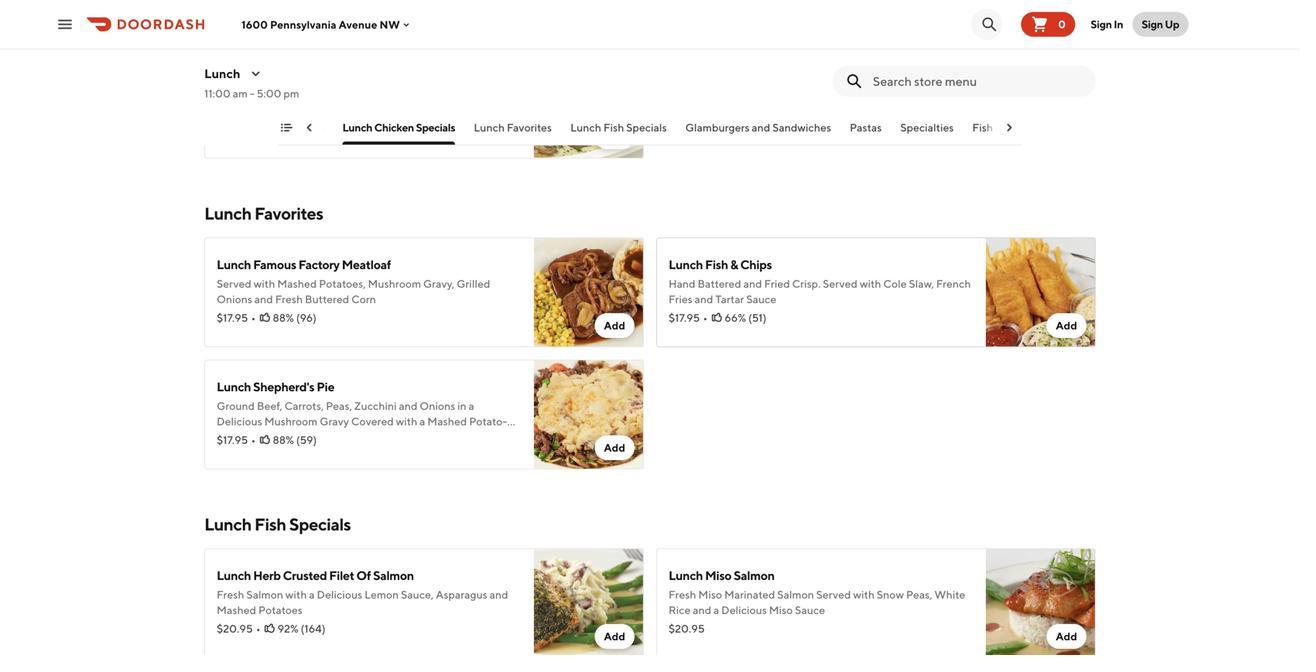 Task type: describe. For each thing, give the bounding box(es) containing it.
lunch pastas
[[259, 121, 324, 134]]

menu
[[660, 624, 694, 638]]

91%
[[273, 123, 292, 136]]

$17.95 for lunch fish & chips
[[669, 312, 700, 324]]

covered
[[351, 415, 394, 428]]

& inside fish & seafood button
[[996, 121, 1003, 134]]

lunch inside lunch miso salmon fresh miso marinated salmon served with snow peas, white rice and a delicious miso sauce $20.95
[[669, 569, 703, 583]]

$20.95 •
[[217, 623, 261, 636]]

with up hair
[[337, 89, 359, 101]]

and inside button
[[752, 121, 771, 134]]

lunch inside lunch chicken piccata sauteed chicken breast with lemon sauce, mushrooms and capers. served with angel hair pasta 91% (101)
[[217, 69, 251, 83]]

• for fish
[[703, 312, 708, 324]]

pasta
[[371, 104, 399, 117]]

fish inside lunch fish specials button
[[604, 121, 624, 134]]

herb
[[253, 569, 281, 583]]

fresh inside lunch famous factory meatloaf served with mashed potatoes, mushroom gravy, grilled onions and fresh buttered corn
[[275, 293, 303, 306]]

crusted
[[283, 569, 327, 583]]

marinated
[[725, 589, 776, 602]]

lunch inside lunch famous factory meatloaf served with mashed potatoes, mushroom gravy, grilled onions and fresh buttered corn
[[217, 257, 251, 272]]

peas, inside lunch shepherd's pie ground beef, carrots, peas, zucchini and onions in a delicious mushroom gravy covered with a mashed potato- parmesan cheese crust
[[326, 400, 352, 413]]

sign for sign in
[[1091, 18, 1113, 31]]

shepherd's
[[253, 380, 315, 395]]

famous
[[253, 257, 296, 272]]

parmesan
[[217, 431, 265, 444]]

am
[[233, 87, 248, 100]]

potatoes,
[[319, 278, 366, 290]]

88% for shepherd's
[[273, 434, 294, 447]]

hand
[[669, 278, 696, 290]]

add button for lunch fish & chips
[[1047, 314, 1087, 338]]

onions inside lunch famous factory meatloaf served with mashed potatoes, mushroom gravy, grilled onions and fresh buttered corn
[[217, 293, 252, 306]]

glamburgers
[[686, 121, 750, 134]]

pastas button
[[850, 120, 882, 145]]

favorites inside button
[[507, 121, 552, 134]]

chicken for piccata
[[253, 69, 299, 83]]

cole
[[884, 278, 907, 290]]

0
[[1059, 18, 1067, 31]]

fresh inside lunch herb crusted filet of salmon fresh salmon with a delicious lemon sauce, asparagus and mashed potatoes
[[217, 589, 244, 602]]

with inside lunch miso salmon fresh miso marinated salmon served with snow peas, white rice and a delicious miso sauce $20.95
[[854, 589, 875, 602]]

fish inside fish & seafood button
[[973, 121, 994, 134]]

peas, inside lunch miso salmon fresh miso marinated salmon served with snow peas, white rice and a delicious miso sauce $20.95
[[907, 589, 933, 602]]

1 $20.95 from the left
[[217, 623, 253, 636]]

factory
[[299, 257, 340, 272]]

0 button
[[1022, 12, 1076, 37]]

battered
[[698, 278, 742, 290]]

• for famous
[[251, 312, 256, 324]]

1 vertical spatial favorites
[[255, 204, 323, 224]]

capers.
[[217, 104, 254, 117]]

sauce for lunch fish specials
[[795, 604, 826, 617]]

66%
[[725, 312, 747, 324]]

cheese
[[268, 431, 305, 444]]

fish inside lunch fish & chips hand battered and fried crisp. served with cole slaw, french fries and tartar sauce
[[705, 257, 729, 272]]

add for lunch famous factory meatloaf
[[604, 319, 626, 332]]

carrots,
[[285, 400, 324, 413]]

show menu categories image
[[280, 122, 293, 134]]

scroll menu navigation right image
[[1004, 122, 1016, 134]]

sandwiches
[[773, 121, 832, 134]]

asparagus
[[436, 589, 488, 602]]

fish & seafood
[[973, 121, 1046, 134]]

1 horizontal spatial lunch fish specials
[[571, 121, 667, 134]]

0 vertical spatial lunch favorites
[[474, 121, 552, 134]]

slaw,
[[909, 278, 935, 290]]

lunch inside lunch shepherd's pie ground beef, carrots, peas, zucchini and onions in a delicious mushroom gravy covered with a mashed potato- parmesan cheese crust
[[217, 380, 251, 395]]

served inside lunch fish & chips hand battered and fried crisp. served with cole slaw, french fries and tartar sauce
[[823, 278, 858, 290]]

lunch miso salmon image
[[986, 549, 1096, 656]]

served inside lunch miso salmon fresh miso marinated salmon served with snow peas, white rice and a delicious miso sauce $20.95
[[817, 589, 852, 602]]

add button for lunch herb crusted filet of salmon
[[595, 625, 635, 650]]

88% (59)
[[273, 434, 317, 447]]

sauce for lunch favorites
[[747, 293, 777, 306]]

salmon right 'of'
[[373, 569, 414, 583]]

(164)
[[301, 623, 326, 636]]

lunch fish & chips hand battered and fried crisp. served with cole slaw, french fries and tartar sauce
[[669, 257, 972, 306]]

lunch pastas button
[[259, 120, 324, 145]]

88% (96)
[[273, 312, 317, 324]]

sign in
[[1091, 18, 1124, 31]]

1600 pennsylvania avenue nw
[[242, 18, 400, 31]]

(51)
[[749, 312, 767, 324]]

add for lunch herb crusted filet of salmon
[[604, 631, 626, 643]]

0 horizontal spatial specials
[[289, 515, 351, 535]]

and down battered
[[695, 293, 714, 306]]

french
[[937, 278, 972, 290]]

mushroom inside lunch shepherd's pie ground beef, carrots, peas, zucchini and onions in a delicious mushroom gravy covered with a mashed potato- parmesan cheese crust
[[265, 415, 318, 428]]

seafood
[[1005, 121, 1046, 134]]

lunch shepherd's pie ground beef, carrots, peas, zucchini and onions in a delicious mushroom gravy covered with a mashed potato- parmesan cheese crust
[[217, 380, 507, 444]]

lunch favorites button
[[474, 120, 552, 145]]

tartar
[[716, 293, 745, 306]]

with inside lunch famous factory meatloaf served with mashed potatoes, mushroom gravy, grilled onions and fresh buttered corn
[[254, 278, 275, 290]]

-
[[250, 87, 255, 100]]

and inside lunch miso salmon fresh miso marinated salmon served with snow peas, white rice and a delicious miso sauce $20.95
[[693, 604, 712, 617]]

1 horizontal spatial specials
[[416, 121, 455, 134]]

2 vertical spatial miso
[[769, 604, 793, 617]]

and inside lunch chicken piccata sauteed chicken breast with lemon sauce, mushrooms and capers. served with angel hair pasta 91% (101)
[[492, 89, 511, 101]]

$17.95 • for fish
[[669, 312, 708, 324]]

lunch herb crusted filet of salmon fresh salmon with a delicious lemon sauce, asparagus and mashed potatoes
[[217, 569, 508, 617]]

in
[[458, 400, 467, 413]]

lunch chicken piccata sauteed chicken breast with lemon sauce, mushrooms and capers. served with angel hair pasta 91% (101)
[[217, 69, 511, 136]]

with up "scroll menu navigation left" icon
[[293, 104, 315, 117]]

open menu image
[[56, 15, 74, 34]]

lunch inside lunch herb crusted filet of salmon fresh salmon with a delicious lemon sauce, asparagus and mashed potatoes
[[217, 569, 251, 583]]

lunch inside lunch fish & chips hand battered and fried crisp. served with cole slaw, french fries and tartar sauce
[[669, 257, 703, 272]]

hair
[[349, 104, 369, 117]]

snow
[[877, 589, 905, 602]]

and inside lunch famous factory meatloaf served with mashed potatoes, mushroom gravy, grilled onions and fresh buttered corn
[[255, 293, 273, 306]]

specialties button
[[901, 120, 954, 145]]

buttered
[[305, 293, 349, 306]]

lunch famous factory meatloaf image
[[534, 238, 644, 348]]

a right covered
[[420, 415, 425, 428]]

add button for lunch shepherd's pie
[[595, 436, 635, 461]]

(96)
[[296, 312, 317, 324]]

lunch chicken piccata image
[[534, 49, 644, 159]]

ground
[[217, 400, 255, 413]]

add for lunch miso salmon
[[1056, 631, 1078, 643]]

gravy
[[320, 415, 349, 428]]



Task type: locate. For each thing, give the bounding box(es) containing it.
specials left glamburgers
[[627, 121, 667, 134]]

sign
[[1091, 18, 1113, 31], [1142, 18, 1164, 31]]

2 vertical spatial chicken
[[375, 121, 414, 134]]

$17.95 • down ground at the left bottom
[[217, 434, 256, 447]]

1 vertical spatial sauce
[[795, 604, 826, 617]]

• left 66%
[[703, 312, 708, 324]]

$20.95 left 92%
[[217, 623, 253, 636]]

corn
[[352, 293, 376, 306]]

lunch favorites down 'mushrooms'
[[474, 121, 552, 134]]

0 vertical spatial chicken
[[253, 69, 299, 83]]

(59)
[[296, 434, 317, 447]]

rice
[[669, 604, 691, 617]]

sauce, inside lunch herb crusted filet of salmon fresh salmon with a delicious lemon sauce, asparagus and mashed potatoes
[[401, 589, 434, 602]]

a
[[469, 400, 475, 413], [420, 415, 425, 428], [309, 589, 315, 602], [714, 604, 720, 617]]

2 pastas from the left
[[850, 121, 882, 134]]

mashed inside lunch shepherd's pie ground beef, carrots, peas, zucchini and onions in a delicious mushroom gravy covered with a mashed potato- parmesan cheese crust
[[428, 415, 467, 428]]

mushroom up cheese
[[265, 415, 318, 428]]

with inside lunch herb crusted filet of salmon fresh salmon with a delicious lemon sauce, asparagus and mashed potatoes
[[286, 589, 307, 602]]

11:00 am - 5:00 pm
[[204, 87, 300, 100]]

1 88% from the top
[[273, 312, 294, 324]]

specials down 'mushrooms'
[[416, 121, 455, 134]]

a right in on the bottom left
[[469, 400, 475, 413]]

• for herb
[[256, 623, 261, 636]]

a down the crusted
[[309, 589, 315, 602]]

and right the asparagus
[[490, 589, 508, 602]]

mushroom
[[368, 278, 421, 290], [265, 415, 318, 428]]

1 horizontal spatial mushroom
[[368, 278, 421, 290]]

0 vertical spatial sauce
[[747, 293, 777, 306]]

1 vertical spatial onions
[[420, 400, 456, 413]]

lunch miso salmon fresh miso marinated salmon served with snow peas, white rice and a delicious miso sauce $20.95
[[669, 569, 966, 636]]

and right "zucchini"
[[399, 400, 418, 413]]

served inside lunch chicken piccata sauteed chicken breast with lemon sauce, mushrooms and capers. served with angel hair pasta 91% (101)
[[256, 104, 291, 117]]

and inside lunch herb crusted filet of salmon fresh salmon with a delicious lemon sauce, asparagus and mashed potatoes
[[490, 589, 508, 602]]

(101)
[[294, 123, 318, 136]]

chips
[[741, 257, 772, 272]]

view menu button
[[598, 616, 703, 647]]

88% left (59)
[[273, 434, 294, 447]]

$17.95 left 88% (96)
[[217, 312, 248, 324]]

pie
[[317, 380, 335, 395]]

1600 pennsylvania avenue nw button
[[242, 18, 413, 31]]

$17.95 down ground at the left bottom
[[217, 434, 248, 447]]

a right rice
[[714, 604, 720, 617]]

mushrooms
[[432, 89, 490, 101]]

delicious down the filet
[[317, 589, 363, 602]]

sign up
[[1142, 18, 1180, 31]]

and inside lunch shepherd's pie ground beef, carrots, peas, zucchini and onions in a delicious mushroom gravy covered with a mashed potato- parmesan cheese crust
[[399, 400, 418, 413]]

and left 'sandwiches'
[[752, 121, 771, 134]]

88% for famous
[[273, 312, 294, 324]]

92% (164)
[[278, 623, 326, 636]]

lemon
[[361, 89, 395, 101], [365, 589, 399, 602]]

0 horizontal spatial delicious
[[217, 415, 262, 428]]

salmon right "marinated"
[[778, 589, 815, 602]]

sauce inside lunch miso salmon fresh miso marinated salmon served with snow peas, white rice and a delicious miso sauce $20.95
[[795, 604, 826, 617]]

with inside lunch fish & chips hand battered and fried crisp. served with cole slaw, french fries and tartar sauce
[[860, 278, 882, 290]]

$20.95 inside lunch miso salmon fresh miso marinated salmon served with snow peas, white rice and a delicious miso sauce $20.95
[[669, 623, 705, 636]]

lunch shepherd's pie image
[[534, 360, 644, 470]]

pm
[[284, 87, 300, 100]]

lemon inside lunch chicken piccata sauteed chicken breast with lemon sauce, mushrooms and capers. served with angel hair pasta 91% (101)
[[361, 89, 395, 101]]

0 horizontal spatial sign
[[1091, 18, 1113, 31]]

$17.95 •
[[217, 312, 256, 324], [669, 312, 708, 324], [217, 434, 256, 447]]

$17.95 for lunch shepherd's pie
[[217, 434, 248, 447]]

sauteed
[[217, 89, 258, 101]]

92%
[[278, 623, 299, 636]]

2 horizontal spatial specials
[[627, 121, 667, 134]]

fresh inside lunch miso salmon fresh miso marinated salmon served with snow peas, white rice and a delicious miso sauce $20.95
[[669, 589, 697, 602]]

of
[[357, 569, 371, 583]]

add for lunch fish & chips
[[1056, 319, 1078, 332]]

salmon
[[373, 569, 414, 583], [734, 569, 775, 583], [247, 589, 283, 602], [778, 589, 815, 602]]

and up 88% (96)
[[255, 293, 273, 306]]

zucchini
[[354, 400, 397, 413]]

glamburgers and sandwiches button
[[686, 120, 832, 145]]

sign up link
[[1133, 12, 1189, 37]]

delicious
[[217, 415, 262, 428], [317, 589, 363, 602], [722, 604, 767, 617]]

lunch crusted chicken romano image
[[986, 0, 1096, 36]]

2 horizontal spatial delicious
[[722, 604, 767, 617]]

1 horizontal spatial onions
[[420, 400, 456, 413]]

Item Search search field
[[873, 73, 1084, 90]]

pastas inside button
[[292, 121, 324, 134]]

lemon down 'of'
[[365, 589, 399, 602]]

salmon up "marinated"
[[734, 569, 775, 583]]

0 vertical spatial miso
[[705, 569, 732, 583]]

fried
[[765, 278, 790, 290]]

0 vertical spatial lunch fish specials
[[571, 121, 667, 134]]

0 vertical spatial favorites
[[507, 121, 552, 134]]

and up lunch favorites button
[[492, 89, 511, 101]]

angel
[[317, 104, 346, 117]]

• down "potatoes"
[[256, 623, 261, 636]]

1 sign from the left
[[1091, 18, 1113, 31]]

• for shepherd's
[[251, 434, 256, 447]]

add for lunch shepherd's pie
[[604, 442, 626, 455]]

sauce, up pasta
[[397, 89, 430, 101]]

lunch fish & chips image
[[986, 238, 1096, 348]]

0 vertical spatial delicious
[[217, 415, 262, 428]]

glamburgers and sandwiches
[[686, 121, 832, 134]]

peas, up gravy
[[326, 400, 352, 413]]

1600
[[242, 18, 268, 31]]

1 vertical spatial &
[[731, 257, 739, 272]]

mashed inside lunch famous factory meatloaf served with mashed potatoes, mushroom gravy, grilled onions and fresh buttered corn
[[277, 278, 317, 290]]

mashed inside lunch herb crusted filet of salmon fresh salmon with a delicious lemon sauce, asparagus and mashed potatoes
[[217, 604, 256, 617]]

lemon up pasta
[[361, 89, 395, 101]]

add button for lunch famous factory meatloaf
[[595, 314, 635, 338]]

potato-
[[469, 415, 507, 428]]

mashed down factory
[[277, 278, 317, 290]]

0 horizontal spatial onions
[[217, 293, 252, 306]]

chicken up 5:00
[[253, 69, 299, 83]]

2 vertical spatial mashed
[[217, 604, 256, 617]]

0 horizontal spatial &
[[731, 257, 739, 272]]

0 horizontal spatial favorites
[[255, 204, 323, 224]]

1 horizontal spatial mashed
[[277, 278, 317, 290]]

white
[[935, 589, 966, 602]]

1 pastas from the left
[[292, 121, 324, 134]]

• left 88% (96)
[[251, 312, 256, 324]]

delicious up parmesan
[[217, 415, 262, 428]]

onions
[[217, 293, 252, 306], [420, 400, 456, 413]]

sauce, inside lunch chicken piccata sauteed chicken breast with lemon sauce, mushrooms and capers. served with angel hair pasta 91% (101)
[[397, 89, 430, 101]]

miso up "marinated"
[[705, 569, 732, 583]]

lunch famous factory meatloaf served with mashed potatoes, mushroom gravy, grilled onions and fresh buttered corn
[[217, 257, 491, 306]]

with left cole
[[860, 278, 882, 290]]

1 horizontal spatial sign
[[1142, 18, 1164, 31]]

1 vertical spatial sauce,
[[401, 589, 434, 602]]

0 horizontal spatial pastas
[[292, 121, 324, 134]]

0 vertical spatial onions
[[217, 293, 252, 306]]

66% (51)
[[725, 312, 767, 324]]

1 vertical spatial mushroom
[[265, 415, 318, 428]]

scroll menu navigation left image
[[304, 122, 316, 134]]

0 vertical spatial mashed
[[277, 278, 317, 290]]

and right rice
[[693, 604, 712, 617]]

1 vertical spatial delicious
[[317, 589, 363, 602]]

in
[[1114, 18, 1124, 31]]

sign in link
[[1082, 9, 1133, 40]]

& left chips
[[731, 257, 739, 272]]

mashed up $20.95 •
[[217, 604, 256, 617]]

fresh
[[275, 293, 303, 306], [217, 589, 244, 602], [669, 589, 697, 602]]

served inside lunch famous factory meatloaf served with mashed potatoes, mushroom gravy, grilled onions and fresh buttered corn
[[217, 278, 252, 290]]

with
[[337, 89, 359, 101], [293, 104, 315, 117], [254, 278, 275, 290], [860, 278, 882, 290], [396, 415, 418, 428], [286, 589, 307, 602], [854, 589, 875, 602]]

avenue
[[339, 18, 378, 31]]

0 horizontal spatial fresh
[[217, 589, 244, 602]]

potatoes
[[259, 604, 303, 617]]

with inside lunch shepherd's pie ground beef, carrots, peas, zucchini and onions in a delicious mushroom gravy covered with a mashed potato- parmesan cheese crust
[[396, 415, 418, 428]]

0 horizontal spatial mashed
[[217, 604, 256, 617]]

delicious inside lunch shepherd's pie ground beef, carrots, peas, zucchini and onions in a delicious mushroom gravy covered with a mashed potato- parmesan cheese crust
[[217, 415, 262, 428]]

$17.95 • for shepherd's
[[217, 434, 256, 447]]

$17.95
[[217, 312, 248, 324], [669, 312, 700, 324], [217, 434, 248, 447]]

5:00
[[257, 87, 282, 100]]

2 horizontal spatial fresh
[[669, 589, 697, 602]]

•
[[251, 312, 256, 324], [703, 312, 708, 324], [251, 434, 256, 447], [256, 623, 261, 636]]

piccata
[[301, 69, 342, 83]]

a inside lunch miso salmon fresh miso marinated salmon served with snow peas, white rice and a delicious miso sauce $20.95
[[714, 604, 720, 617]]

delicious down "marinated"
[[722, 604, 767, 617]]

view
[[629, 624, 658, 638]]

chicken
[[253, 69, 299, 83], [260, 89, 301, 101], [375, 121, 414, 134]]

sign for sign up
[[1142, 18, 1164, 31]]

menus image
[[250, 67, 262, 80]]

crisp.
[[793, 278, 821, 290]]

sign left the in
[[1091, 18, 1113, 31]]

sauce inside lunch fish & chips hand battered and fried crisp. served with cole slaw, french fries and tartar sauce
[[747, 293, 777, 306]]

0 horizontal spatial lunch fish specials
[[204, 515, 351, 535]]

1 horizontal spatial $20.95
[[669, 623, 705, 636]]

0 horizontal spatial sauce
[[747, 293, 777, 306]]

1 vertical spatial 88%
[[273, 434, 294, 447]]

pennsylvania
[[270, 18, 337, 31]]

0 vertical spatial lemon
[[361, 89, 395, 101]]

crust
[[307, 431, 335, 444]]

$17.95 • down fries
[[669, 312, 708, 324]]

fries
[[669, 293, 693, 306]]

1 horizontal spatial &
[[996, 121, 1003, 134]]

gravy,
[[423, 278, 455, 290]]

$20.95 down rice
[[669, 623, 705, 636]]

specials inside lunch fish specials button
[[627, 121, 667, 134]]

& left scroll menu navigation right icon
[[996, 121, 1003, 134]]

1 vertical spatial miso
[[699, 589, 723, 602]]

2 horizontal spatial mashed
[[428, 415, 467, 428]]

delicious inside lunch herb crusted filet of salmon fresh salmon with a delicious lemon sauce, asparagus and mashed potatoes
[[317, 589, 363, 602]]

lunch fish specials button
[[571, 120, 667, 145]]

lunch chicken specials
[[343, 121, 455, 134]]

meatloaf
[[342, 257, 391, 272]]

fresh up 88% (96)
[[275, 293, 303, 306]]

miso down "marinated"
[[769, 604, 793, 617]]

& inside lunch fish & chips hand battered and fried crisp. served with cole slaw, french fries and tartar sauce
[[731, 257, 739, 272]]

and down chips
[[744, 278, 763, 290]]

add
[[1056, 8, 1078, 21], [604, 130, 626, 143], [604, 319, 626, 332], [1056, 319, 1078, 332], [604, 442, 626, 455], [604, 631, 626, 643], [1056, 631, 1078, 643]]

with left 'snow'
[[854, 589, 875, 602]]

specialties
[[901, 121, 954, 134]]

salmon down herb
[[247, 589, 283, 602]]

onions inside lunch shepherd's pie ground beef, carrots, peas, zucchini and onions in a delicious mushroom gravy covered with a mashed potato- parmesan cheese crust
[[420, 400, 456, 413]]

1 horizontal spatial peas,
[[907, 589, 933, 602]]

1 vertical spatial lunch fish specials
[[204, 515, 351, 535]]

specials
[[416, 121, 455, 134], [627, 121, 667, 134], [289, 515, 351, 535]]

1 horizontal spatial lunch favorites
[[474, 121, 552, 134]]

grilled
[[457, 278, 491, 290]]

lunch herb crusted filet of salmon image
[[534, 549, 644, 656]]

1 vertical spatial lemon
[[365, 589, 399, 602]]

1 horizontal spatial fresh
[[275, 293, 303, 306]]

1 vertical spatial lunch favorites
[[204, 204, 323, 224]]

0 vertical spatial peas,
[[326, 400, 352, 413]]

0 horizontal spatial mushroom
[[265, 415, 318, 428]]

• left cheese
[[251, 434, 256, 447]]

0 vertical spatial &
[[996, 121, 1003, 134]]

filet
[[329, 569, 354, 583]]

chicken for specials
[[375, 121, 414, 134]]

sign left up
[[1142, 18, 1164, 31]]

mashed down in on the bottom left
[[428, 415, 467, 428]]

11:00
[[204, 87, 231, 100]]

miso left "marinated"
[[699, 589, 723, 602]]

1 vertical spatial peas,
[[907, 589, 933, 602]]

fresh up rice
[[669, 589, 697, 602]]

1 horizontal spatial pastas
[[850, 121, 882, 134]]

fresh up $20.95 •
[[217, 589, 244, 602]]

0 vertical spatial mushroom
[[368, 278, 421, 290]]

1 horizontal spatial delicious
[[317, 589, 363, 602]]

with down famous at the top left of the page
[[254, 278, 275, 290]]

specials up the crusted
[[289, 515, 351, 535]]

mushroom down the meatloaf
[[368, 278, 421, 290]]

1 vertical spatial mashed
[[428, 415, 467, 428]]

sauce,
[[397, 89, 430, 101], [401, 589, 434, 602]]

lunch
[[204, 66, 240, 81], [217, 69, 251, 83], [259, 121, 290, 134], [343, 121, 373, 134], [474, 121, 505, 134], [571, 121, 602, 134], [204, 204, 252, 224], [217, 257, 251, 272], [669, 257, 703, 272], [217, 380, 251, 395], [204, 515, 252, 535], [217, 569, 251, 583], [669, 569, 703, 583]]

0 vertical spatial 88%
[[273, 312, 294, 324]]

with down the crusted
[[286, 589, 307, 602]]

favorites
[[507, 121, 552, 134], [255, 204, 323, 224]]

chicken right the -
[[260, 89, 301, 101]]

88% left the (96)
[[273, 312, 294, 324]]

$17.95 • for famous
[[217, 312, 256, 324]]

peas, right 'snow'
[[907, 589, 933, 602]]

2 vertical spatial delicious
[[722, 604, 767, 617]]

0 horizontal spatial peas,
[[326, 400, 352, 413]]

1 vertical spatial chicken
[[260, 89, 301, 101]]

lunch favorites up famous at the top left of the page
[[204, 204, 323, 224]]

2 $20.95 from the left
[[669, 623, 705, 636]]

2 sign from the left
[[1142, 18, 1164, 31]]

sauce, left the asparagus
[[401, 589, 434, 602]]

1 horizontal spatial sauce
[[795, 604, 826, 617]]

chicken down pasta
[[375, 121, 414, 134]]

with right covered
[[396, 415, 418, 428]]

1 horizontal spatial favorites
[[507, 121, 552, 134]]

peas,
[[326, 400, 352, 413], [907, 589, 933, 602]]

0 horizontal spatial $20.95
[[217, 623, 253, 636]]

0 vertical spatial sauce,
[[397, 89, 430, 101]]

$17.95 for lunch famous factory meatloaf
[[217, 312, 248, 324]]

beef,
[[257, 400, 283, 413]]

lemon inside lunch herb crusted filet of salmon fresh salmon with a delicious lemon sauce, asparagus and mashed potatoes
[[365, 589, 399, 602]]

breast
[[303, 89, 335, 101]]

miso
[[705, 569, 732, 583], [699, 589, 723, 602], [769, 604, 793, 617]]

$17.95 • left 88% (96)
[[217, 312, 256, 324]]

2 88% from the top
[[273, 434, 294, 447]]

add button for lunch miso salmon
[[1047, 625, 1087, 650]]

mushroom inside lunch famous factory meatloaf served with mashed potatoes, mushroom gravy, grilled onions and fresh buttered corn
[[368, 278, 421, 290]]

88%
[[273, 312, 294, 324], [273, 434, 294, 447]]

delicious inside lunch miso salmon fresh miso marinated salmon served with snow peas, white rice and a delicious miso sauce $20.95
[[722, 604, 767, 617]]

a inside lunch herb crusted filet of salmon fresh salmon with a delicious lemon sauce, asparagus and mashed potatoes
[[309, 589, 315, 602]]

0 horizontal spatial lunch favorites
[[204, 204, 323, 224]]

$17.95 down fries
[[669, 312, 700, 324]]



Task type: vqa. For each thing, say whether or not it's contained in the screenshot.
Fish inside the button
yes



